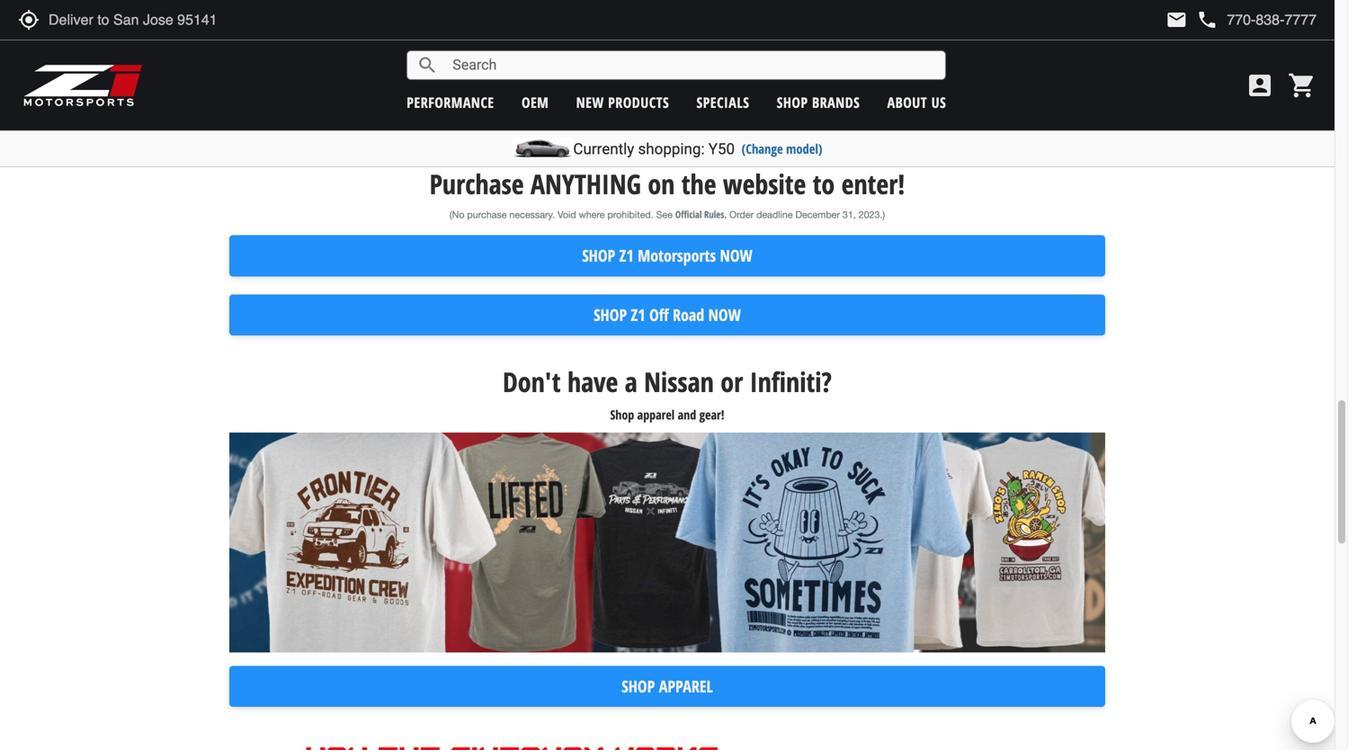 Task type: locate. For each thing, give the bounding box(es) containing it.
z1
[[619, 245, 634, 267], [631, 304, 645, 326]]

0 vertical spatial shop
[[777, 93, 808, 112]]

(no
[[450, 209, 464, 220]]

shop for shop z1 motorsports now
[[582, 245, 615, 267]]

2023.)
[[859, 209, 885, 220]]

1 vertical spatial z1
[[631, 304, 645, 326]]

oem
[[522, 93, 549, 112]]

shop brands link
[[777, 93, 860, 112]]

shop for shop z1 off road now
[[594, 304, 627, 326]]

shop left the brands
[[777, 93, 808, 112]]

void
[[558, 209, 576, 220]]

0 vertical spatial shop
[[582, 245, 615, 267]]

shop inside shop apparel button
[[622, 675, 655, 697]]

phone link
[[1197, 9, 1317, 31]]

brands
[[812, 93, 860, 112]]

shop left apparel
[[610, 406, 634, 423]]

z1 inside 'button'
[[619, 245, 634, 267]]

performance
[[407, 93, 494, 112]]

specials
[[697, 93, 750, 112]]

shopping_cart link
[[1283, 71, 1317, 100]]

z1 inside 'button'
[[631, 304, 645, 326]]

shop brands
[[777, 93, 860, 112]]

apparel
[[637, 406, 675, 423]]

order
[[729, 209, 754, 220]]

mail phone
[[1166, 9, 1218, 31]]

shop down the where
[[582, 245, 615, 267]]

shop z1 motorsports now link
[[229, 235, 1106, 277]]

new products link
[[576, 93, 669, 112]]

2 vertical spatial shop
[[622, 675, 655, 697]]

now
[[720, 245, 753, 267], [708, 304, 741, 326]]

mail link
[[1166, 9, 1188, 31]]

my_location
[[18, 9, 40, 31]]

new products
[[576, 93, 669, 112]]

now down order
[[720, 245, 753, 267]]

motorsports
[[638, 245, 716, 267]]

shop z1 off road now
[[594, 304, 741, 326]]

0 vertical spatial z1
[[619, 245, 634, 267]]

to
[[813, 165, 835, 202]]

0 vertical spatial now
[[720, 245, 753, 267]]

0 horizontal spatial shop
[[610, 406, 634, 423]]

official
[[675, 208, 702, 221]]

official rules. link
[[675, 208, 727, 221]]

y50
[[709, 140, 735, 158]]

1 vertical spatial shop
[[610, 406, 634, 423]]

phone
[[1197, 9, 1218, 31]]

1 vertical spatial shop
[[594, 304, 627, 326]]

shop inside shop z1 off road now 'button'
[[594, 304, 627, 326]]

shop inside shop z1 motorsports now 'button'
[[582, 245, 615, 267]]

enter!
[[842, 165, 905, 202]]

don't
[[503, 363, 561, 400]]

31,
[[843, 209, 856, 220]]

apparel
[[659, 675, 713, 697]]

shop apparel link
[[229, 666, 1106, 707]]

1 vertical spatial now
[[708, 304, 741, 326]]

z1 down prohibited.
[[619, 245, 634, 267]]

shop
[[777, 93, 808, 112], [610, 406, 634, 423]]

model)
[[786, 140, 823, 157]]

shop left 'off'
[[594, 304, 627, 326]]

and
[[678, 406, 696, 423]]

shop
[[582, 245, 615, 267], [594, 304, 627, 326], [622, 675, 655, 697]]

road
[[673, 304, 704, 326]]

account_box link
[[1241, 71, 1279, 100]]

shop z1 motorsports now
[[582, 245, 753, 267]]

shop apparel button
[[229, 666, 1106, 707]]

specials link
[[697, 93, 750, 112]]

1 horizontal spatial shop
[[777, 93, 808, 112]]

shop left apparel
[[622, 675, 655, 697]]

z1 motorsports logo image
[[22, 63, 143, 108]]

on
[[648, 165, 675, 202]]

(change model) link
[[742, 140, 823, 157]]

nissan
[[644, 363, 714, 400]]

deadline
[[756, 209, 793, 220]]

(change
[[742, 140, 783, 157]]

z1 for motorsports
[[619, 245, 634, 267]]

gear!
[[699, 406, 724, 423]]

prohibited.
[[608, 209, 654, 220]]

products
[[608, 93, 669, 112]]

z1 left 'off'
[[631, 304, 645, 326]]

now right the road
[[708, 304, 741, 326]]



Task type: describe. For each thing, give the bounding box(es) containing it.
performance link
[[407, 93, 494, 112]]

shopping_cart
[[1288, 71, 1317, 100]]

necessary.
[[509, 209, 555, 220]]

about us
[[887, 93, 946, 112]]

purchase anything on the website to enter! (no purchase necessary. void where prohibited. see official rules. order deadline december 31, 2023.)
[[430, 165, 905, 221]]

purchase
[[467, 209, 507, 220]]

new
[[576, 93, 604, 112]]

december
[[796, 209, 840, 220]]

the
[[682, 165, 716, 202]]

shop z1 motorsports now button
[[229, 235, 1106, 277]]

oem link
[[522, 93, 549, 112]]

infiniti?
[[750, 363, 832, 400]]

anything
[[531, 165, 641, 202]]

mail
[[1166, 9, 1188, 31]]

shopping:
[[638, 140, 705, 158]]

shop apparel
[[622, 675, 713, 697]]

purchase
[[430, 165, 524, 202]]

where
[[579, 209, 605, 220]]

off
[[649, 304, 669, 326]]

website
[[723, 165, 806, 202]]

Search search field
[[438, 51, 945, 79]]

don't have a nissan or infiniti? shop apparel and gear!
[[503, 363, 832, 423]]

or
[[721, 363, 743, 400]]

about us link
[[887, 93, 946, 112]]

shop for shop apparel
[[622, 675, 655, 697]]

search
[[417, 54, 438, 76]]

shop inside don't have a nissan or infiniti? shop apparel and gear!
[[610, 406, 634, 423]]

z1 for off
[[631, 304, 645, 326]]

now inside shop z1 off road now 'button'
[[708, 304, 741, 326]]

shop z1 off road now link
[[229, 294, 1106, 336]]

see
[[656, 209, 673, 220]]

rules.
[[704, 208, 727, 221]]

shop z1 off road now button
[[229, 294, 1106, 336]]

account_box
[[1246, 71, 1274, 100]]

about
[[887, 93, 927, 112]]

currently shopping: y50 (change model)
[[573, 140, 823, 158]]

us
[[931, 93, 946, 112]]

now inside shop z1 motorsports now 'button'
[[720, 245, 753, 267]]

currently
[[573, 140, 634, 158]]

a
[[625, 363, 637, 400]]

have
[[567, 363, 618, 400]]



Task type: vqa. For each thing, say whether or not it's contained in the screenshot.
the Currently
yes



